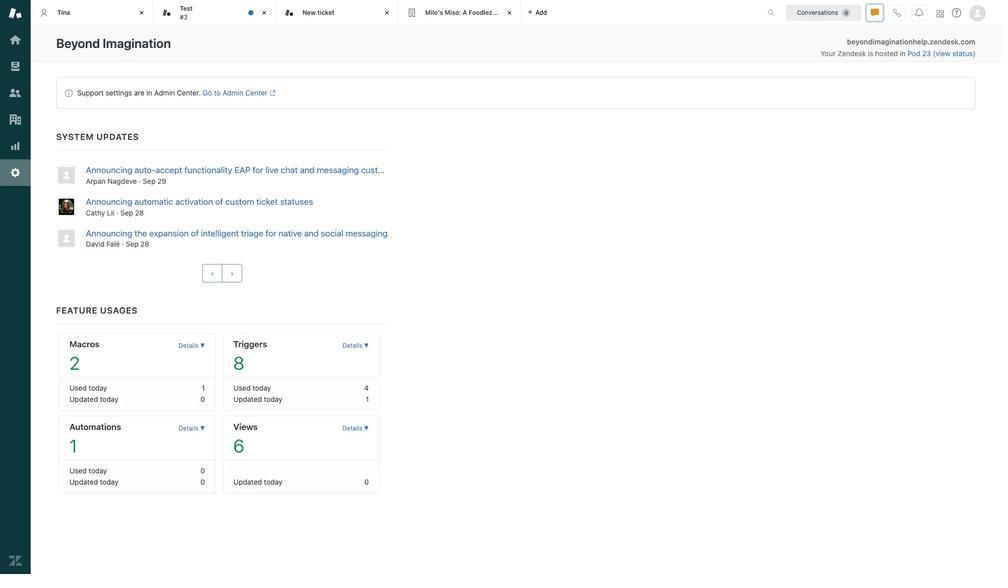 Task type: describe. For each thing, give the bounding box(es) containing it.
zendesk
[[838, 49, 866, 58]]

triggers 8
[[234, 340, 267, 374]]

sep for the
[[126, 240, 139, 249]]

of for intelligent
[[191, 228, 199, 239]]

(
[[933, 49, 936, 58]]

david falé
[[86, 240, 120, 249]]

eap
[[235, 165, 250, 175]]

announcing for announcing automatic activation of custom ticket statuses
[[86, 197, 132, 207]]

your
[[821, 49, 836, 58]]

announcing for announcing the expansion of intelligent triage for native and social messaging
[[86, 228, 132, 239]]

button displays agent's chat status as away. image
[[871, 8, 879, 17]]

)
[[973, 49, 976, 58]]

28 for automatic
[[135, 208, 144, 217]]

announcing automatic activation of custom ticket statuses
[[86, 197, 313, 207]]

organizations image
[[9, 113, 22, 126]]

pod 23 link
[[908, 49, 933, 58]]

intelligent
[[201, 228, 239, 239]]

beyondimaginationhelp
[[847, 37, 928, 46]]

details for 6
[[343, 425, 363, 433]]

2 admin from the left
[[223, 88, 243, 97]]

and for chat
[[300, 165, 315, 175]]

‹ button
[[202, 264, 223, 283]]

details ▼ for 8
[[343, 342, 369, 350]]

milo's miso: a foodlez subsidiary
[[425, 9, 526, 16]]

‹
[[211, 270, 214, 278]]

triggers
[[234, 340, 267, 350]]

falé
[[106, 240, 120, 249]]

beyond imagination
[[56, 36, 171, 51]]

0 vertical spatial for
[[253, 165, 263, 175]]

tina tab
[[31, 0, 153, 26]]

conversations button
[[786, 4, 862, 21]]

center
[[245, 88, 268, 97]]

custom
[[225, 197, 254, 207]]

imagination
[[103, 36, 171, 51]]

reporting image
[[9, 140, 22, 153]]

expansion
[[149, 228, 189, 239]]

close image for milo's miso: a foodlez subsidiary
[[505, 8, 515, 18]]

feature
[[56, 306, 98, 316]]

automations
[[70, 422, 121, 433]]

(opens in a new tab) image
[[268, 90, 276, 96]]

view
[[936, 49, 951, 58]]

support settings are in admin center.
[[77, 88, 201, 97]]

test #3
[[180, 5, 193, 21]]

status
[[953, 49, 973, 58]]

close image inside tab
[[259, 8, 269, 18]]

lii
[[107, 208, 114, 217]]

details ▼ for 1
[[179, 425, 205, 433]]

arpan
[[86, 177, 106, 185]]

sep 29
[[143, 177, 166, 185]]

foodlez
[[469, 9, 493, 16]]

tabs tab list
[[31, 0, 757, 26]]

nagdeve
[[108, 177, 137, 185]]

close image for tina
[[136, 8, 147, 18]]

activation
[[175, 197, 213, 207]]

0 vertical spatial messaging
[[317, 165, 359, 175]]

chat
[[281, 165, 298, 175]]

sep for auto-
[[143, 177, 156, 185]]

pod
[[908, 49, 921, 58]]

23
[[923, 49, 931, 58]]

announcing for announcing auto-accept functionality eap for live chat and messaging customers
[[86, 165, 132, 175]]

is
[[868, 49, 874, 58]]

1 admin from the left
[[154, 88, 175, 97]]

sep for automatic
[[120, 208, 133, 217]]

28 for the
[[141, 240, 149, 249]]

automations 1
[[70, 422, 121, 457]]

updated for 6
[[234, 478, 262, 487]]

zendesk products image
[[937, 10, 944, 17]]

auto-
[[135, 165, 156, 175]]

cathy lii
[[86, 208, 114, 217]]

milo's
[[425, 9, 443, 16]]

6
[[234, 436, 244, 457]]

1 for used today
[[202, 384, 205, 393]]

new ticket
[[303, 9, 335, 16]]

beyond
[[56, 36, 100, 51]]

cathy
[[86, 208, 105, 217]]

go to admin center
[[203, 88, 268, 97]]

tab containing test
[[153, 0, 276, 26]]

announcing auto-accept functionality eap for live chat and messaging customers
[[86, 165, 402, 175]]

view status link
[[936, 49, 973, 58]]

center.
[[177, 88, 201, 97]]

a
[[463, 9, 467, 16]]

conversations
[[797, 8, 839, 16]]

1 horizontal spatial for
[[266, 228, 276, 239]]

live
[[266, 165, 279, 175]]

miso:
[[445, 9, 461, 16]]

subsidiary
[[494, 9, 526, 16]]

new ticket tab
[[276, 0, 399, 26]]

1 vertical spatial messaging
[[346, 228, 388, 239]]

updated today for 2
[[70, 395, 118, 404]]

updates
[[96, 132, 139, 142]]



Task type: locate. For each thing, give the bounding box(es) containing it.
1 vertical spatial and
[[304, 228, 319, 239]]

for right triage
[[266, 228, 276, 239]]

28 down automatic
[[135, 208, 144, 217]]

0 horizontal spatial 1
[[70, 436, 77, 457]]

announcing up falé
[[86, 228, 132, 239]]

close image left add dropdown button
[[505, 8, 515, 18]]

used for 1
[[70, 467, 87, 476]]

admin image
[[9, 166, 22, 179]]

zendesk support image
[[9, 7, 22, 20]]

1 vertical spatial sep
[[120, 208, 133, 217]]

close image inside milo's miso: a foodlez subsidiary tab
[[505, 8, 515, 18]]

functionality
[[184, 165, 232, 175]]

1 announcing from the top
[[86, 165, 132, 175]]

sep right lii
[[120, 208, 133, 217]]

for
[[253, 165, 263, 175], [266, 228, 276, 239]]

test
[[180, 5, 193, 12]]

updated today up views
[[234, 395, 282, 404]]

› button
[[222, 264, 243, 283]]

used today for 2
[[70, 384, 107, 393]]

admin
[[154, 88, 175, 97], [223, 88, 243, 97]]

status containing support settings are in admin center.
[[56, 77, 976, 109]]

announcing the expansion of intelligent triage for native and social messaging
[[86, 228, 388, 239]]

1 horizontal spatial admin
[[223, 88, 243, 97]]

1 horizontal spatial in
[[900, 49, 906, 58]]

notifications image
[[916, 8, 924, 17]]

go to admin center link
[[203, 88, 276, 97]]

used today down automations 1
[[70, 467, 107, 476]]

0 vertical spatial and
[[300, 165, 315, 175]]

messaging left customers
[[317, 165, 359, 175]]

0 horizontal spatial in
[[146, 88, 152, 97]]

2 vertical spatial announcing
[[86, 228, 132, 239]]

automatic
[[135, 197, 173, 207]]

details ▼ for 2
[[179, 342, 205, 350]]

and for native
[[304, 228, 319, 239]]

the
[[135, 228, 147, 239]]

0 for 1
[[201, 478, 205, 487]]

2 close image from the left
[[505, 8, 515, 18]]

2 vertical spatial sep
[[126, 240, 139, 249]]

0 vertical spatial 28
[[135, 208, 144, 217]]

to
[[214, 88, 221, 97]]

add
[[536, 8, 547, 16]]

support
[[77, 88, 104, 97]]

beyondimaginationhelp .zendesk.com your zendesk is hosted in pod 23 ( view status )
[[821, 37, 976, 58]]

used down automations 1
[[70, 467, 87, 476]]

updated today for 6
[[234, 478, 282, 487]]

views image
[[9, 60, 22, 73]]

status
[[56, 77, 976, 109]]

and left social
[[304, 228, 319, 239]]

ticket right new
[[318, 9, 335, 16]]

sep 28 for automatic
[[120, 208, 144, 217]]

feature usages
[[56, 306, 138, 316]]

updated up views
[[234, 395, 262, 404]]

1 inside automations 1
[[70, 436, 77, 457]]

updated down 6
[[234, 478, 262, 487]]

close image
[[259, 8, 269, 18], [382, 8, 392, 18]]

›
[[231, 270, 234, 278]]

macros
[[70, 340, 100, 350]]

used down 2
[[70, 384, 87, 393]]

▼ left triggers
[[200, 342, 205, 350]]

0
[[201, 395, 205, 404], [201, 467, 205, 476], [201, 478, 205, 487], [365, 478, 369, 487]]

2
[[70, 353, 80, 374]]

used for 2
[[70, 384, 87, 393]]

1 vertical spatial sep 28
[[126, 240, 149, 249]]

new
[[303, 9, 316, 16]]

announcing up arpan nagdeve
[[86, 165, 132, 175]]

details ▼
[[179, 342, 205, 350], [343, 342, 369, 350], [179, 425, 205, 433], [343, 425, 369, 433]]

in
[[900, 49, 906, 58], [146, 88, 152, 97]]

0 vertical spatial of
[[215, 197, 223, 207]]

are
[[134, 88, 145, 97]]

in right are
[[146, 88, 152, 97]]

system updates
[[56, 132, 139, 142]]

ticket inside 'new ticket' tab
[[318, 9, 335, 16]]

updated today down automations 1
[[70, 478, 118, 487]]

go
[[203, 88, 212, 97]]

▼ down 4
[[364, 425, 369, 433]]

1 vertical spatial for
[[266, 228, 276, 239]]

1 vertical spatial in
[[146, 88, 152, 97]]

0 horizontal spatial of
[[191, 228, 199, 239]]

sep 28 down the on the left top of the page
[[126, 240, 149, 249]]

ticket right custom
[[256, 197, 278, 207]]

of for custom
[[215, 197, 223, 207]]

admin right the to
[[223, 88, 243, 97]]

statuses
[[280, 197, 313, 207]]

▼ for 2
[[200, 342, 205, 350]]

1 horizontal spatial close image
[[505, 8, 515, 18]]

used today
[[70, 384, 107, 393], [234, 384, 271, 393], [70, 467, 107, 476]]

sep 28
[[120, 208, 144, 217], [126, 240, 149, 249]]

▼ for 1
[[200, 425, 205, 433]]

macros 2
[[70, 340, 100, 374]]

main element
[[0, 0, 31, 575]]

1 vertical spatial of
[[191, 228, 199, 239]]

updated today for 1
[[70, 478, 118, 487]]

details for 2
[[179, 342, 199, 350]]

sep 28 for the
[[126, 240, 149, 249]]

messaging right social
[[346, 228, 388, 239]]

social
[[321, 228, 343, 239]]

updated today for 8
[[234, 395, 282, 404]]

sep down auto-
[[143, 177, 156, 185]]

updated down automations 1
[[70, 478, 98, 487]]

usages
[[100, 306, 138, 316]]

0 horizontal spatial close image
[[259, 8, 269, 18]]

tab
[[153, 0, 276, 26]]

details for 1
[[179, 425, 199, 433]]

ticket
[[318, 9, 335, 16], [256, 197, 278, 207]]

2 vertical spatial 1
[[70, 436, 77, 457]]

announcing
[[86, 165, 132, 175], [86, 197, 132, 207], [86, 228, 132, 239]]

1 vertical spatial ticket
[[256, 197, 278, 207]]

updated today up automations on the bottom of the page
[[70, 395, 118, 404]]

get help image
[[952, 8, 962, 17]]

and
[[300, 165, 315, 175], [304, 228, 319, 239]]

0 for 2
[[201, 395, 205, 404]]

david
[[86, 240, 105, 249]]

close image left new
[[259, 8, 269, 18]]

2 announcing from the top
[[86, 197, 132, 207]]

system
[[56, 132, 94, 142]]

close image left milo's
[[382, 8, 392, 18]]

updated for 2
[[70, 395, 98, 404]]

in left pod
[[900, 49, 906, 58]]

1 vertical spatial 1
[[366, 395, 369, 404]]

tina
[[57, 9, 70, 16]]

used today down 2
[[70, 384, 107, 393]]

1 horizontal spatial of
[[215, 197, 223, 207]]

hosted
[[876, 49, 898, 58]]

0 horizontal spatial close image
[[136, 8, 147, 18]]

29
[[158, 177, 166, 185]]

zendesk image
[[9, 555, 22, 568]]

close image up imagination
[[136, 8, 147, 18]]

updated
[[70, 395, 98, 404], [234, 395, 262, 404], [70, 478, 98, 487], [234, 478, 262, 487]]

2 close image from the left
[[382, 8, 392, 18]]

▼ for 6
[[364, 425, 369, 433]]

0 vertical spatial sep 28
[[120, 208, 144, 217]]

▼ up 4
[[364, 342, 369, 350]]

0 vertical spatial announcing
[[86, 165, 132, 175]]

and right chat
[[300, 165, 315, 175]]

28 down the on the left top of the page
[[141, 240, 149, 249]]

in inside beyondimaginationhelp .zendesk.com your zendesk is hosted in pod 23 ( view status )
[[900, 49, 906, 58]]

announcing up lii
[[86, 197, 132, 207]]

details for 8
[[343, 342, 363, 350]]

0 vertical spatial in
[[900, 49, 906, 58]]

native
[[279, 228, 302, 239]]

customers image
[[9, 86, 22, 100]]

get started image
[[9, 33, 22, 47]]

▼ left views
[[200, 425, 205, 433]]

settings
[[106, 88, 132, 97]]

sep 28 right lii
[[120, 208, 144, 217]]

1 close image from the left
[[136, 8, 147, 18]]

1 vertical spatial announcing
[[86, 197, 132, 207]]

customers
[[361, 165, 402, 175]]

4
[[364, 384, 369, 393]]

admin left center.
[[154, 88, 175, 97]]

used today for 1
[[70, 467, 107, 476]]

.zendesk.com
[[928, 37, 976, 46]]

3 announcing from the top
[[86, 228, 132, 239]]

close image
[[136, 8, 147, 18], [505, 8, 515, 18]]

1 horizontal spatial ticket
[[318, 9, 335, 16]]

of left custom
[[215, 197, 223, 207]]

sep down the on the left top of the page
[[126, 240, 139, 249]]

close image inside tina tab
[[136, 8, 147, 18]]

used today down 8
[[234, 384, 271, 393]]

accept
[[156, 165, 182, 175]]

of left intelligent
[[191, 228, 199, 239]]

1 for updated today
[[366, 395, 369, 404]]

1 vertical spatial 28
[[141, 240, 149, 249]]

0 horizontal spatial ticket
[[256, 197, 278, 207]]

0 vertical spatial ticket
[[318, 9, 335, 16]]

#3
[[180, 13, 188, 21]]

2 horizontal spatial 1
[[366, 395, 369, 404]]

views 6
[[234, 422, 258, 457]]

0 for 6
[[365, 478, 369, 487]]

details ▼ for 6
[[343, 425, 369, 433]]

sep
[[143, 177, 156, 185], [120, 208, 133, 217], [126, 240, 139, 249]]

0 vertical spatial 1
[[202, 384, 205, 393]]

updated for 8
[[234, 395, 262, 404]]

1 horizontal spatial close image
[[382, 8, 392, 18]]

arpan nagdeve
[[86, 177, 137, 185]]

used
[[70, 384, 87, 393], [234, 384, 251, 393], [70, 467, 87, 476]]

used for 8
[[234, 384, 251, 393]]

updated for 1
[[70, 478, 98, 487]]

details
[[179, 342, 199, 350], [343, 342, 363, 350], [179, 425, 199, 433], [343, 425, 363, 433]]

▼ for 8
[[364, 342, 369, 350]]

used today for 8
[[234, 384, 271, 393]]

1 horizontal spatial 1
[[202, 384, 205, 393]]

8
[[234, 353, 244, 374]]

0 horizontal spatial for
[[253, 165, 263, 175]]

add button
[[521, 0, 553, 25]]

of
[[215, 197, 223, 207], [191, 228, 199, 239]]

close image inside 'new ticket' tab
[[382, 8, 392, 18]]

views
[[234, 422, 258, 433]]

triage
[[241, 228, 264, 239]]

updated today
[[70, 395, 118, 404], [234, 395, 282, 404], [70, 478, 118, 487], [234, 478, 282, 487]]

used down 8
[[234, 384, 251, 393]]

milo's miso: a foodlez subsidiary tab
[[399, 0, 526, 26]]

0 horizontal spatial admin
[[154, 88, 175, 97]]

for left live
[[253, 165, 263, 175]]

0 vertical spatial sep
[[143, 177, 156, 185]]

updated up automations on the bottom of the page
[[70, 395, 98, 404]]

updated today down 6
[[234, 478, 282, 487]]

1 close image from the left
[[259, 8, 269, 18]]

28
[[135, 208, 144, 217], [141, 240, 149, 249]]



Task type: vqa. For each thing, say whether or not it's contained in the screenshot.
Triggers 8
yes



